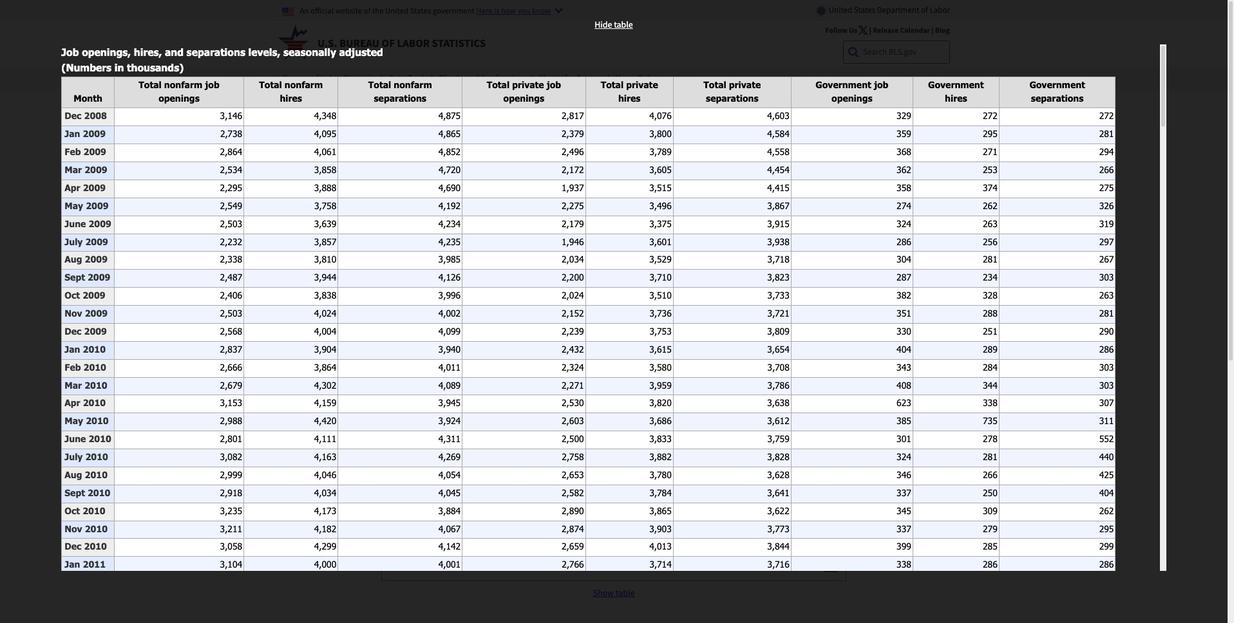 Task type: vqa. For each thing, say whether or not it's contained in the screenshot.


Task type: describe. For each thing, give the bounding box(es) containing it.
job for job openings, hires, and separations levels, seasonally adjusted (numbers in thousands)
[[61, 46, 79, 58]]

1 horizontal spatial the
[[372, 5, 384, 15]]

286 down '299'
[[1099, 559, 1114, 570]]

362
[[897, 164, 911, 175]]

3,924
[[438, 416, 461, 427]]

to
[[342, 165, 349, 174]]

the inside "graphics for economic news releases" 'main content'
[[351, 165, 362, 174]]

735
[[983, 416, 998, 427]]

4,142
[[439, 541, 461, 552]]

2009 for apr 2009
[[83, 182, 106, 193]]

256
[[983, 236, 998, 247]]

3,496
[[649, 200, 672, 211]]

3,622
[[767, 505, 790, 516]]

data tools
[[389, 72, 428, 84]]

4,192
[[439, 200, 461, 211]]

data tools link
[[389, 72, 428, 84]]

separations inside job openings, hires, and separations levels, seasonally adjusted (numbers in thousands)
[[187, 46, 245, 58]]

hires for nonfarm
[[280, 92, 302, 103]]

359
[[897, 128, 911, 139]]

government
[[433, 5, 475, 15]]

288
[[983, 308, 998, 319]]

nonfarm for hires
[[285, 79, 323, 90]]

251
[[983, 326, 998, 337]]

private for separations
[[729, 79, 761, 90]]

253
[[983, 164, 998, 175]]

nonfarm for job
[[164, 79, 202, 90]]

4,061
[[314, 146, 336, 157]]

2009 for dec 2009
[[84, 326, 107, 337]]

aug 2009
[[65, 254, 108, 265]]

351
[[897, 308, 911, 319]]

releases for graphics for economic news releases
[[494, 100, 555, 120]]

total private hires
[[601, 79, 658, 103]]

news for graphics for economic news releases
[[450, 100, 488, 120]]

303 for 234
[[1099, 272, 1114, 283]]

openings, for job openings, hires, and separations levels, seasonally adjusted
[[312, 139, 371, 153]]

feb for feb 2010
[[65, 362, 81, 373]]

281 up '234'
[[983, 254, 998, 265]]

2,172
[[562, 164, 584, 175]]

1 horizontal spatial |
[[870, 25, 872, 35]]

government hires column header
[[913, 77, 999, 108]]

dec 2009
[[65, 326, 107, 337]]

4,011
[[439, 362, 461, 373]]

2,024
[[562, 290, 584, 301]]

bureau inside "graphics for economic news releases" 'main content'
[[282, 72, 309, 84]]

show table link
[[593, 588, 635, 599]]

2 vertical spatial job
[[390, 165, 404, 174]]

0 horizontal spatial 295
[[983, 128, 998, 139]]

charts for charts and applications
[[439, 72, 463, 84]]

2 horizontal spatial |
[[932, 25, 934, 35]]

2,801
[[220, 434, 242, 445]]

3,888
[[314, 182, 336, 193]]

hide
[[595, 19, 612, 30]]

charts for economic news releases link
[[538, 72, 670, 84]]

3,605
[[649, 164, 672, 175]]

2,275
[[562, 200, 584, 211]]

1 horizontal spatial states
[[854, 5, 876, 15]]

3,904
[[314, 344, 336, 355]]

2,837
[[220, 344, 242, 355]]

0 vertical spatial 338
[[983, 398, 998, 409]]

2,653
[[562, 470, 584, 480]]

openings, for job openings, hires, and separations levels, seasonally adjusted (numbers in thousands)
[[82, 46, 131, 58]]

turnover
[[484, 165, 517, 174]]

july for july 2010
[[65, 452, 83, 463]]

1 vertical spatial 266
[[983, 470, 998, 480]]

jan 2010
[[65, 344, 106, 355]]

chart
[[638, 165, 656, 174]]

4,420
[[314, 416, 336, 427]]

june for june 2010
[[65, 434, 86, 445]]

2 272 from the left
[[1099, 110, 1114, 121]]

apr for apr 2009
[[65, 182, 80, 193]]

aug for aug 2009
[[65, 254, 82, 265]]

0 vertical spatial statistics
[[432, 36, 486, 50]]

total for total private job openings
[[487, 79, 510, 90]]

399
[[897, 541, 911, 552]]

319
[[1099, 218, 1114, 229]]

3,780
[[650, 470, 672, 480]]

for for graphics
[[353, 100, 372, 120]]

| release calendar | blog
[[870, 25, 950, 35]]

346
[[897, 470, 911, 480]]

2010 for oct 2010
[[83, 505, 105, 516]]

seasonally for job openings, hires, and separations levels, seasonally adjusted
[[557, 139, 622, 153]]

267
[[1099, 254, 1114, 265]]

2,432
[[562, 344, 584, 355]]

levels, for job openings, hires, and separations levels, seasonally adjusted
[[514, 139, 554, 153]]

3,710
[[650, 272, 672, 283]]

1 horizontal spatial 295
[[1099, 523, 1114, 534]]

0 horizontal spatial charts
[[287, 165, 311, 174]]

4,454
[[767, 164, 790, 175]]

2009 for may 2009
[[86, 200, 109, 211]]

jan for jan 2010
[[65, 344, 80, 355]]

separations inside government separations
[[1031, 92, 1084, 103]]

2,503 for 3,639
[[220, 218, 242, 229]]

234
[[983, 272, 998, 283]]

more chart packages link
[[616, 165, 695, 174]]

openings for private
[[504, 92, 544, 103]]

2009 for mar 2009
[[84, 164, 107, 175]]

2,271
[[562, 380, 584, 391]]

jan 2009
[[65, 128, 106, 139]]

official
[[311, 5, 334, 15]]

u.s. bureau of labor statistics link
[[278, 24, 670, 51]]

government hires
[[928, 79, 984, 103]]

openings inside "government job openings"
[[832, 92, 873, 103]]

4,311
[[439, 434, 461, 445]]

of inside united states department of labor link
[[921, 5, 928, 15]]

3,784
[[650, 487, 672, 498]]

4,001
[[439, 559, 461, 570]]

4,163
[[314, 452, 336, 463]]

feb 2010
[[65, 362, 106, 373]]

2009 for july 2009
[[85, 236, 108, 247]]

hires, for job openings, hires, and separations levels, seasonally adjusted (numbers in thousands)
[[134, 46, 162, 58]]

2010 for nov 2010
[[85, 523, 108, 534]]

2,500
[[562, 434, 584, 445]]

343
[[897, 362, 911, 373]]

government for hires
[[928, 79, 984, 90]]

labor up tools
[[397, 36, 430, 50]]

2010 for aug 2010
[[85, 470, 108, 480]]

interactive chart image
[[388, 227, 839, 575]]

3,944
[[314, 272, 336, 283]]

mar 2009
[[65, 164, 107, 175]]

total private separations
[[704, 79, 761, 103]]

labor down u.s.
[[320, 72, 342, 84]]

3,641
[[767, 487, 790, 498]]

2,232
[[220, 236, 242, 247]]

release calendar link
[[873, 25, 930, 35]]

4,089
[[439, 380, 461, 391]]

286 up 304
[[897, 236, 911, 247]]

total for total nonfarm separations
[[368, 79, 391, 90]]

3,959
[[649, 380, 672, 391]]

news for charts for economic news releases
[[616, 72, 636, 84]]

labor up blog on the right of page
[[930, 5, 950, 15]]

2010 for july 2010
[[85, 452, 108, 463]]

jan 2011
[[65, 559, 106, 570]]

2,406
[[220, 290, 242, 301]]

2,758
[[562, 452, 584, 463]]

job for total nonfarm job openings
[[205, 79, 219, 90]]

0 vertical spatial 404
[[897, 344, 911, 355]]

labor down job openings, hires, and separations levels, seasonally adjusted
[[460, 165, 482, 174]]

u.s. flag image
[[282, 6, 294, 17]]

2009 for june 2009
[[89, 218, 111, 229]]

3,721
[[768, 308, 790, 319]]

3,733
[[768, 290, 790, 301]]

1 vertical spatial 262
[[1099, 505, 1114, 516]]

statistics inside "graphics for economic news releases" 'main content'
[[344, 72, 378, 84]]

3,580
[[649, 362, 672, 373]]

1 horizontal spatial united
[[829, 5, 852, 15]]

of right the website
[[364, 5, 371, 15]]

next link
[[323, 191, 358, 203]]

2,338
[[220, 254, 242, 265]]

3,884
[[438, 505, 461, 516]]

june for june 2009
[[65, 218, 86, 229]]

3,759
[[768, 434, 790, 445]]

private for job
[[512, 79, 544, 90]]

0 vertical spatial 266
[[1099, 164, 1114, 175]]

total private job openings column header
[[462, 77, 586, 108]]

440
[[1099, 452, 1114, 463]]

may for may 2010
[[65, 416, 83, 427]]

thousands)
[[127, 61, 184, 73]]

2010 for apr 2010
[[83, 398, 106, 409]]

releases for charts for economic news releases
[[638, 72, 670, 84]]

281 down 278
[[983, 452, 998, 463]]

307
[[1099, 398, 1114, 409]]

table for hide table
[[614, 19, 633, 30]]

4,875
[[439, 110, 461, 121]]

1 horizontal spatial 263
[[1099, 290, 1114, 301]]

total for total nonfarm hires
[[259, 79, 282, 90]]

299
[[1099, 541, 1114, 552]]

apr 2010
[[65, 398, 106, 409]]

289
[[983, 344, 998, 355]]

1 " from the left
[[387, 165, 390, 174]]

nov 2009
[[65, 308, 108, 319]]

for for charts
[[565, 72, 575, 84]]

2010 for feb 2010
[[83, 362, 106, 373]]

of inside the u.s. bureau of labor statistics link
[[382, 36, 395, 50]]

aug for aug 2010
[[65, 470, 82, 480]]

3,529
[[649, 254, 672, 265]]

2,999
[[220, 470, 242, 480]]

4,415
[[767, 182, 790, 193]]

4,067
[[439, 523, 461, 534]]

3,857
[[314, 236, 336, 247]]

385
[[897, 416, 911, 427]]

adjusted for job openings, hires, and separations levels, seasonally adjusted
[[625, 139, 679, 153]]

economic for graphics
[[377, 100, 445, 120]]



Task type: locate. For each thing, give the bounding box(es) containing it.
1 horizontal spatial levels,
[[514, 139, 554, 153]]

1 nov from the top
[[65, 308, 82, 319]]

2010 up sept 2010
[[85, 470, 108, 480]]

follow us
[[825, 25, 857, 35]]

330
[[897, 326, 911, 337]]

0 vertical spatial economic
[[577, 72, 614, 84]]

apr
[[65, 182, 80, 193], [65, 398, 80, 409]]

show
[[593, 588, 614, 599]]

nov for nov 2009
[[65, 308, 82, 319]]

1 apr from the top
[[65, 182, 80, 193]]

2 apr from the top
[[65, 398, 80, 409]]

2 july from the top
[[65, 452, 83, 463]]

oct
[[65, 290, 80, 301], [65, 505, 80, 516]]

1 horizontal spatial statistics
[[432, 36, 486, 50]]

releases down applications
[[494, 100, 555, 120]]

0 horizontal spatial |
[[607, 165, 609, 174]]

3 total from the left
[[368, 79, 391, 90]]

1 vertical spatial openings,
[[312, 139, 371, 153]]

0 horizontal spatial states
[[410, 5, 431, 15]]

0 horizontal spatial united
[[385, 5, 408, 15]]

and left applications
[[465, 72, 479, 84]]

seasonally for job openings, hires, and separations levels, seasonally adjusted (numbers in thousands)
[[283, 46, 336, 58]]

sept up oct 2009
[[65, 272, 85, 283]]

6 total from the left
[[704, 79, 726, 90]]

total inside total private separations
[[704, 79, 726, 90]]

oct 2009
[[65, 290, 105, 301]]

1 272 from the left
[[983, 110, 998, 121]]

2009 for aug 2009
[[85, 254, 108, 265]]

324 for 263
[[897, 218, 911, 229]]

1 hires from the left
[[280, 92, 302, 103]]

follow us link
[[825, 25, 857, 35]]

0 horizontal spatial economic
[[377, 100, 445, 120]]

3 dec from the top
[[65, 541, 81, 552]]

1 horizontal spatial openings
[[504, 92, 544, 103]]

0 vertical spatial the
[[372, 5, 384, 15]]

sept for sept 2009
[[65, 272, 85, 283]]

total nonfarm job openings
[[139, 79, 219, 103]]

economic up the 2,817
[[577, 72, 614, 84]]

1 horizontal spatial bureau
[[339, 36, 379, 50]]

may for may 2009
[[65, 200, 83, 211]]

total nonfarm separations column header
[[338, 77, 462, 108]]

1 vertical spatial 295
[[1099, 523, 1114, 534]]

nov for nov 2010
[[65, 523, 82, 534]]

3 jan from the top
[[65, 559, 80, 570]]

4,002
[[439, 308, 461, 319]]

oct up nov 2010
[[65, 505, 80, 516]]

2 june from the top
[[65, 434, 86, 445]]

total for total nonfarm job openings
[[139, 79, 162, 90]]

0 horizontal spatial the
[[351, 165, 362, 174]]

sept 2010
[[65, 487, 110, 498]]

337 for 250
[[897, 487, 911, 498]]

0 horizontal spatial job
[[61, 46, 79, 58]]

3,058
[[220, 541, 242, 552]]

and down 4,852
[[444, 165, 458, 174]]

0 horizontal spatial 263
[[983, 218, 998, 229]]

feb for feb 2009
[[65, 146, 81, 157]]

1 horizontal spatial hires
[[618, 92, 641, 103]]

1 vertical spatial 404
[[1099, 487, 1114, 498]]

1 may from the top
[[65, 200, 83, 211]]

1 vertical spatial 338
[[897, 559, 911, 570]]

None image field
[[848, 47, 859, 57], [681, 193, 699, 202], [848, 47, 859, 57], [681, 193, 699, 202]]

2 303 from the top
[[1099, 362, 1114, 373]]

4,584
[[767, 128, 790, 139]]

2 324 from the top
[[897, 452, 911, 463]]

openings inside total nonfarm job openings
[[159, 92, 200, 103]]

337 down 346
[[897, 487, 911, 498]]

2,503 up 2,232 at the top left
[[220, 218, 242, 229]]

prev
[[294, 193, 314, 201]]

1 horizontal spatial releases
[[638, 72, 670, 84]]

0 horizontal spatial private
[[512, 79, 544, 90]]

1 horizontal spatial adjusted
[[625, 139, 679, 153]]

3 nonfarm from the left
[[394, 79, 432, 90]]

1 horizontal spatial 272
[[1099, 110, 1114, 121]]

and up openings
[[413, 139, 436, 153]]

hires inside the total private hires
[[618, 92, 641, 103]]

297
[[1099, 236, 1114, 247]]

262 down 425
[[1099, 505, 1114, 516]]

3,985
[[438, 254, 461, 265]]

0 vertical spatial openings,
[[82, 46, 131, 58]]

job inside job openings, hires, and separations levels, seasonally adjusted (numbers in thousands)
[[61, 46, 79, 58]]

oct for oct 2010
[[65, 505, 80, 516]]

4,865
[[439, 128, 461, 139]]

economic for charts
[[577, 72, 614, 84]]

1 nonfarm from the left
[[164, 79, 202, 90]]

job right applications
[[547, 79, 561, 90]]

1 vertical spatial apr
[[65, 398, 80, 409]]

hires, inside job openings, hires, and separations levels, seasonally adjusted (numbers in thousands)
[[134, 46, 162, 58]]

303 down 290
[[1099, 362, 1114, 373]]

1 horizontal spatial economic
[[577, 72, 614, 84]]

0 vertical spatial apr
[[65, 182, 80, 193]]

1 vertical spatial jan
[[65, 344, 80, 355]]

1 july from the top
[[65, 236, 83, 247]]

2010 for may 2010
[[86, 416, 109, 427]]

1 vertical spatial dec
[[65, 326, 81, 337]]

3 job from the left
[[874, 79, 889, 90]]

job inside "government job openings"
[[874, 79, 889, 90]]

dec up the jan 2011
[[65, 541, 81, 552]]

2 2,503 from the top
[[220, 308, 242, 319]]

3,153
[[220, 398, 242, 409]]

2009 down sept 2009
[[83, 290, 105, 301]]

4,182
[[314, 523, 336, 534]]

324 down 274
[[897, 218, 911, 229]]

hires for private
[[618, 92, 641, 103]]

dec
[[65, 110, 81, 121], [65, 326, 81, 337], [65, 541, 81, 552]]

june up july 2010
[[65, 434, 86, 445]]

295
[[983, 128, 998, 139], [1099, 523, 1114, 534]]

2009 for feb 2009
[[83, 146, 106, 157]]

1 horizontal spatial 266
[[1099, 164, 1114, 175]]

2009 for sept 2009
[[88, 272, 110, 283]]

4,235
[[439, 236, 461, 247]]

2,487
[[220, 272, 242, 283]]

1 vertical spatial hires,
[[375, 139, 409, 153]]

graphics
[[287, 100, 348, 120]]

may down apr 2010
[[65, 416, 83, 427]]

total private job openings
[[487, 79, 561, 103]]

2 job from the left
[[547, 79, 561, 90]]

openings for nonfarm
[[159, 92, 200, 103]]

total private hires column header
[[586, 77, 673, 108]]

281 up 290
[[1099, 308, 1114, 319]]

3,615
[[649, 344, 672, 355]]

2,034
[[562, 254, 584, 265]]

nonfarm inside total nonfarm hires
[[285, 79, 323, 90]]

dec for dec 2009
[[65, 326, 81, 337]]

total inside total nonfarm hires
[[259, 79, 282, 90]]

2,324
[[562, 362, 584, 373]]

openings, inside job openings, hires, and separations levels, seasonally adjusted (numbers in thousands)
[[82, 46, 131, 58]]

job right latest
[[390, 165, 404, 174]]

303
[[1099, 272, 1114, 283], [1099, 362, 1114, 373], [1099, 380, 1114, 391]]

0 vertical spatial feb
[[65, 146, 81, 157]]

adjusted right u.s.
[[339, 46, 383, 58]]

0 horizontal spatial 266
[[983, 470, 998, 480]]

0 horizontal spatial 338
[[897, 559, 911, 570]]

and inside job openings, hires, and separations levels, seasonally adjusted (numbers in thousands)
[[165, 46, 184, 58]]

1 aug from the top
[[65, 254, 82, 265]]

seasonally up bureau of labor statistics link
[[283, 46, 336, 58]]

2010 down "feb 2010"
[[84, 380, 107, 391]]

281 up 294
[[1099, 128, 1114, 139]]

graphics for economic news releases
[[287, 100, 555, 120]]

government for separations
[[1030, 79, 1085, 90]]

303 down 267
[[1099, 272, 1114, 283]]

295 up '299'
[[1099, 523, 1114, 534]]

july for july 2009
[[65, 236, 83, 247]]

1 horizontal spatial nonfarm
[[285, 79, 323, 90]]

303 for 284
[[1099, 362, 1114, 373]]

286
[[897, 236, 911, 247], [1099, 344, 1114, 355], [983, 559, 998, 570], [1099, 559, 1114, 570]]

bureau right u.s.
[[339, 36, 379, 50]]

1 vertical spatial 324
[[897, 452, 911, 463]]

2010 down june 2010
[[85, 452, 108, 463]]

1 horizontal spatial 338
[[983, 398, 998, 409]]

may
[[65, 200, 83, 211], [65, 416, 83, 427]]

1 horizontal spatial seasonally
[[557, 139, 622, 153]]

2010 up dec 2010
[[85, 523, 108, 534]]

303 for 344
[[1099, 380, 1114, 391]]

private inside total private job openings
[[512, 79, 544, 90]]

2 feb from the top
[[65, 362, 81, 373]]

jan for jan 2011
[[65, 559, 80, 570]]

levels, up total nonfarm hires
[[248, 46, 280, 58]]

next
[[331, 193, 350, 201]]

408
[[897, 380, 911, 391]]

graphics for economic news releases link
[[287, 100, 555, 120]]

0 horizontal spatial nonfarm
[[164, 79, 202, 90]]

303 up 307
[[1099, 380, 1114, 391]]

1 horizontal spatial charts
[[439, 72, 463, 84]]

1 feb from the top
[[65, 146, 81, 157]]

1 vertical spatial levels,
[[514, 139, 554, 153]]

"
[[387, 165, 390, 174], [546, 165, 549, 174]]

2009 for jan 2009
[[83, 128, 106, 139]]

2010 for mar 2010
[[84, 380, 107, 391]]

table right show
[[616, 588, 635, 599]]

3,789
[[650, 146, 672, 157]]

1 job from the left
[[205, 79, 219, 90]]

2009 for oct 2009
[[83, 290, 105, 301]]

295 up '271'
[[983, 128, 998, 139]]

1 mar from the top
[[65, 164, 82, 175]]

oct up 'nov 2009'
[[65, 290, 80, 301]]

3,915
[[767, 218, 790, 229]]

0 horizontal spatial 404
[[897, 344, 911, 355]]

2 " from the left
[[546, 165, 549, 174]]

states up the follow us on x, formerly referred to as twitter image
[[854, 5, 876, 15]]

2010 down dec 2009
[[83, 344, 106, 355]]

us
[[849, 25, 857, 35]]

separations inside total private separations
[[706, 92, 759, 103]]

2009 up dec 2009
[[85, 308, 108, 319]]

u.s.
[[318, 36, 337, 50]]

266 up the 250
[[983, 470, 998, 480]]

mar for mar 2009
[[65, 164, 82, 175]]

3 303 from the top
[[1099, 380, 1114, 391]]

1 sept from the top
[[65, 272, 85, 283]]

262 down 374
[[983, 200, 998, 211]]

sept up oct 2010
[[65, 487, 85, 498]]

1 june from the top
[[65, 218, 86, 229]]

404 down 425
[[1099, 487, 1114, 498]]

july up aug 2009
[[65, 236, 83, 247]]

0 vertical spatial sept
[[65, 272, 85, 283]]

0 vertical spatial seasonally
[[283, 46, 336, 58]]

1 horizontal spatial job
[[287, 139, 308, 153]]

" right latest
[[387, 165, 390, 174]]

| right the follow us on x, formerly referred to as twitter image
[[870, 25, 872, 35]]

0 horizontal spatial news
[[450, 100, 488, 120]]

0 vertical spatial 324
[[897, 218, 911, 229]]

4,159
[[314, 398, 336, 409]]

government for job
[[816, 79, 871, 90]]

4,690
[[439, 182, 461, 193]]

3,833
[[649, 434, 672, 445]]

0 horizontal spatial job
[[205, 79, 219, 90]]

1 horizontal spatial for
[[565, 72, 575, 84]]

2 horizontal spatial nonfarm
[[394, 79, 432, 90]]

2009 down 'nov 2009'
[[84, 326, 107, 337]]

1 vertical spatial oct
[[65, 505, 80, 516]]

285
[[983, 541, 998, 552]]

table for show table
[[616, 588, 635, 599]]

337 for 279
[[897, 523, 911, 534]]

3,844
[[767, 541, 790, 552]]

charts right tools
[[439, 72, 463, 84]]

1 2,503 from the top
[[220, 218, 242, 229]]

3,736
[[650, 308, 672, 319]]

feb
[[65, 146, 81, 157], [65, 362, 81, 373]]

2,239
[[562, 326, 584, 337]]

2 dec from the top
[[65, 326, 81, 337]]

1 horizontal spatial openings,
[[312, 139, 371, 153]]

3 private from the left
[[729, 79, 761, 90]]

2009 for nov 2009
[[85, 308, 108, 319]]

3,753
[[650, 326, 672, 337]]

1 303 from the top
[[1099, 272, 1114, 283]]

1 337 from the top
[[897, 487, 911, 498]]

0 vertical spatial 303
[[1099, 272, 1114, 283]]

1 private from the left
[[512, 79, 544, 90]]

adjusted inside job openings, hires, and separations levels, seasonally adjusted (numbers in thousands)
[[339, 46, 383, 58]]

total for total private hires
[[601, 79, 624, 90]]

274
[[897, 200, 911, 211]]

2 sept from the top
[[65, 487, 85, 498]]

releases
[[638, 72, 670, 84], [494, 100, 555, 120]]

month
[[74, 92, 102, 103]]

4 total from the left
[[487, 79, 510, 90]]

1 vertical spatial 337
[[897, 523, 911, 534]]

hires,
[[134, 46, 162, 58], [375, 139, 409, 153]]

prev link
[[287, 191, 321, 203]]

openings inside total private job openings
[[504, 92, 544, 103]]

2009 down aug 2009
[[88, 272, 110, 283]]

2,503 for 4,024
[[220, 308, 242, 319]]

0 vertical spatial hires,
[[134, 46, 162, 58]]

charts up the 2,817
[[538, 72, 563, 84]]

272 up 294
[[1099, 110, 1114, 121]]

july
[[65, 236, 83, 247], [65, 452, 83, 463]]

1 vertical spatial for
[[353, 100, 372, 120]]

2 jan from the top
[[65, 344, 80, 355]]

272
[[983, 110, 998, 121], [1099, 110, 1114, 121]]

united right department of labor logo
[[829, 5, 852, 15]]

2010 up may 2010
[[83, 398, 106, 409]]

2 337 from the top
[[897, 523, 911, 534]]

charts related to the latest " job openings and labor turnover survey " news release   | more chart packages
[[287, 165, 695, 174]]

job inside total nonfarm job openings
[[205, 79, 219, 90]]

4,099
[[439, 326, 461, 337]]

total for total private separations
[[704, 79, 726, 90]]

2 horizontal spatial hires
[[945, 92, 967, 103]]

4,013
[[650, 541, 672, 552]]

2,549
[[220, 200, 242, 211]]

1 vertical spatial mar
[[65, 380, 82, 391]]

4,302
[[314, 380, 336, 391]]

3 hires from the left
[[945, 92, 967, 103]]

nonfarm for separations
[[394, 79, 432, 90]]

324 for 281
[[897, 452, 911, 463]]

1 vertical spatial bureau
[[282, 72, 309, 84]]

0 vertical spatial jan
[[65, 128, 80, 139]]

for right 4,348
[[353, 100, 372, 120]]

separations inside "total nonfarm separations"
[[374, 92, 426, 103]]

of up calendar
[[921, 5, 928, 15]]

follow us on x, formerly referred to as twitter image
[[859, 26, 868, 35]]

2 private from the left
[[626, 79, 658, 90]]

charts left 3,858
[[287, 165, 311, 174]]

1 total from the left
[[139, 79, 162, 90]]

4,024
[[314, 308, 336, 319]]

552
[[1099, 434, 1114, 445]]

nov down oct 2009
[[65, 308, 82, 319]]

2010 for jan 2010
[[83, 344, 106, 355]]

None text field
[[863, 42, 950, 63]]

dec 2008
[[65, 110, 107, 121]]

dec for dec 2010
[[65, 541, 81, 552]]

releases up 4,076
[[638, 72, 670, 84]]

and up thousands)
[[165, 46, 184, 58]]

nov down oct 2010
[[65, 523, 82, 534]]

apr down mar 2009
[[65, 182, 80, 193]]

levels, inside job openings, hires, and separations levels, seasonally adjusted (numbers in thousands)
[[248, 46, 280, 58]]

2 government from the left
[[928, 79, 984, 90]]

2 vertical spatial jan
[[65, 559, 80, 570]]

2 openings from the left
[[504, 92, 544, 103]]

job inside total private job openings
[[547, 79, 561, 90]]

0 horizontal spatial adjusted
[[339, 46, 383, 58]]

total inside the total private hires
[[601, 79, 624, 90]]

2010 down sept 2010
[[83, 505, 105, 516]]

total nonfarm hires column header
[[244, 77, 338, 108]]

1 horizontal spatial hires,
[[375, 139, 409, 153]]

charts and applications link
[[439, 72, 527, 84]]

1 vertical spatial feb
[[65, 362, 81, 373]]

1 vertical spatial releases
[[494, 100, 555, 120]]

private
[[512, 79, 544, 90], [626, 79, 658, 90], [729, 79, 761, 90]]

2010 for june 2010
[[89, 434, 111, 445]]

total inside "total nonfarm separations"
[[368, 79, 391, 90]]

hires inside government hires
[[945, 92, 967, 103]]

job down release
[[874, 79, 889, 90]]

0 vertical spatial oct
[[65, 290, 80, 301]]

4,852
[[439, 146, 461, 157]]

2009 down june 2009
[[85, 236, 108, 247]]

338 up the "735"
[[983, 398, 998, 409]]

2009
[[83, 128, 106, 139], [83, 146, 106, 157], [84, 164, 107, 175], [83, 182, 106, 193], [86, 200, 109, 211], [89, 218, 111, 229], [85, 236, 108, 247], [85, 254, 108, 265], [88, 272, 110, 283], [83, 290, 105, 301], [85, 308, 108, 319], [84, 326, 107, 337]]

324 down "301"
[[897, 452, 911, 463]]

263 down 267
[[1099, 290, 1114, 301]]

2 may from the top
[[65, 416, 83, 427]]

may 2009
[[65, 200, 109, 211]]

1 oct from the top
[[65, 290, 80, 301]]

1 vertical spatial june
[[65, 434, 86, 445]]

job for total private job openings
[[547, 79, 561, 90]]

0 vertical spatial for
[[565, 72, 575, 84]]

2009 up sept 2009
[[85, 254, 108, 265]]

286 down 285
[[983, 559, 998, 570]]

charts for economic news releases
[[538, 72, 670, 84]]

344
[[983, 380, 998, 391]]

job for job openings, hires, and separations levels, seasonally adjusted
[[287, 139, 308, 153]]

1 vertical spatial 303
[[1099, 362, 1114, 373]]

jan up feb 2009
[[65, 128, 80, 139]]

apr down mar 2010
[[65, 398, 80, 409]]

levels, for job openings, hires, and separations levels, seasonally adjusted (numbers in thousands)
[[248, 46, 280, 58]]

0 vertical spatial nov
[[65, 308, 82, 319]]

2 nov from the top
[[65, 523, 82, 534]]

1 vertical spatial the
[[351, 165, 362, 174]]

0 horizontal spatial 272
[[983, 110, 998, 121]]

dec for dec 2008
[[65, 110, 81, 121]]

aug 2010
[[65, 470, 108, 480]]

july up aug 2010
[[65, 452, 83, 463]]

2 nonfarm from the left
[[285, 79, 323, 90]]

jan for jan 2009
[[65, 128, 80, 139]]

4,603
[[767, 110, 790, 121]]

345
[[897, 505, 911, 516]]

2010 down may 2010
[[89, 434, 111, 445]]

hide table link
[[595, 19, 633, 30]]

sept for sept 2010
[[65, 487, 85, 498]]

adjusted up more chart packages link
[[625, 139, 679, 153]]

nonfarm inside total nonfarm job openings
[[164, 79, 202, 90]]

0 horizontal spatial 262
[[983, 200, 998, 211]]

1 government from the left
[[816, 79, 871, 90]]

government separations
[[1030, 79, 1085, 103]]

1 324 from the top
[[897, 218, 911, 229]]

2010 up 2011 on the bottom of the page
[[84, 541, 107, 552]]

2010 for sept 2010
[[88, 487, 110, 498]]

2 horizontal spatial job
[[874, 79, 889, 90]]

1 vertical spatial seasonally
[[557, 139, 622, 153]]

0 horizontal spatial levels,
[[248, 46, 280, 58]]

1 horizontal spatial 404
[[1099, 487, 1114, 498]]

272 up '271'
[[983, 110, 998, 121]]

0 vertical spatial 263
[[983, 218, 998, 229]]

2009 down feb 2009
[[84, 164, 107, 175]]

1 jan from the top
[[65, 128, 80, 139]]

government job openings column header
[[791, 77, 913, 108]]

4,111
[[314, 434, 336, 445]]

2 vertical spatial 303
[[1099, 380, 1114, 391]]

329
[[897, 110, 911, 121]]

3 government from the left
[[1030, 79, 1085, 90]]

total inside total nonfarm job openings
[[139, 79, 162, 90]]

338 down 399
[[897, 559, 911, 570]]

private inside total private separations
[[729, 79, 761, 90]]

graphics for economic news releases main content
[[0, 0, 1228, 624]]

private inside the total private hires
[[626, 79, 658, 90]]

1 vertical spatial 2,503
[[220, 308, 242, 319]]

2 oct from the top
[[65, 505, 80, 516]]

3,838
[[314, 290, 336, 301]]

adjusted for job openings, hires, and separations levels, seasonally adjusted (numbers in thousands)
[[339, 46, 383, 58]]

0 horizontal spatial hires
[[280, 92, 302, 103]]

0 vertical spatial releases
[[638, 72, 670, 84]]

2 mar from the top
[[65, 380, 82, 391]]

2010 up june 2010
[[86, 416, 109, 427]]

0 vertical spatial 295
[[983, 128, 998, 139]]

0 horizontal spatial for
[[353, 100, 372, 120]]

404 up the 343
[[897, 344, 911, 355]]

3,823
[[767, 272, 790, 283]]

2,503 down "2,406"
[[220, 308, 242, 319]]

1 openings from the left
[[159, 92, 200, 103]]

government inside "government job openings"
[[816, 79, 871, 90]]

openings, up in at the top left of page
[[82, 46, 131, 58]]

2010 for dec 2010
[[84, 541, 107, 552]]

286 down 290
[[1099, 344, 1114, 355]]

month column header
[[62, 77, 114, 108]]

seasonally inside job openings, hires, and separations levels, seasonally adjusted (numbers in thousands)
[[283, 46, 336, 58]]

5 total from the left
[[601, 79, 624, 90]]

july 2010
[[65, 452, 108, 463]]

2 horizontal spatial government
[[1030, 79, 1085, 90]]

2 hires from the left
[[618, 92, 641, 103]]

apr for apr 2010
[[65, 398, 80, 409]]

1 horizontal spatial job
[[547, 79, 561, 90]]

(numbers
[[61, 61, 112, 73]]

total private separations column header
[[673, 77, 791, 108]]

1 dec from the top
[[65, 110, 81, 121]]

table right hide
[[614, 19, 633, 30]]

" left news
[[546, 165, 549, 174]]

| left blog on the right of page
[[932, 25, 934, 35]]

mar for mar 2010
[[65, 380, 82, 391]]

bureau of labor statistics
[[282, 72, 378, 84]]

job openings, hires, and separations levels, seasonally adjusted
[[287, 139, 679, 153]]

2009 down 2008
[[83, 128, 106, 139]]

2 total from the left
[[259, 79, 282, 90]]

nonfarm inside "total nonfarm separations"
[[394, 79, 432, 90]]

charts for charts for economic news releases
[[538, 72, 563, 84]]

1 vertical spatial 263
[[1099, 290, 1114, 301]]

release
[[873, 25, 899, 35]]

3,940
[[438, 344, 461, 355]]

mar up the apr 2009 at the top of the page
[[65, 164, 82, 175]]

1 vertical spatial july
[[65, 452, 83, 463]]

263 up 256
[[983, 218, 998, 229]]

for up the 2,817
[[565, 72, 575, 84]]

hires inside total nonfarm hires
[[280, 92, 302, 103]]

oct for oct 2009
[[65, 290, 80, 301]]

| inside "graphics for economic news releases" 'main content'
[[607, 165, 609, 174]]

2010 down aug 2010
[[88, 487, 110, 498]]

of inside "graphics for economic news releases" 'main content'
[[311, 72, 319, 84]]

total inside total private job openings
[[487, 79, 510, 90]]

united up u.s. bureau of labor statistics
[[385, 5, 408, 15]]

total nonfarm job openings column header
[[114, 77, 244, 108]]

3 openings from the left
[[832, 92, 873, 103]]

statistics left data
[[344, 72, 378, 84]]

government separations column header
[[999, 77, 1116, 108]]

levels, up survey on the top left of page
[[514, 139, 554, 153]]

2 aug from the top
[[65, 470, 82, 480]]

hires, up thousands)
[[134, 46, 162, 58]]

department of labor logo image
[[816, 5, 827, 17]]

of down an official website of the united states government
[[382, 36, 395, 50]]

hires, for job openings, hires, and separations levels, seasonally adjusted
[[375, 139, 409, 153]]

private for hires
[[626, 79, 658, 90]]

0 vertical spatial table
[[614, 19, 633, 30]]

of up graphics
[[311, 72, 319, 84]]

hires, up latest
[[375, 139, 409, 153]]

0 vertical spatial 337
[[897, 487, 911, 498]]



